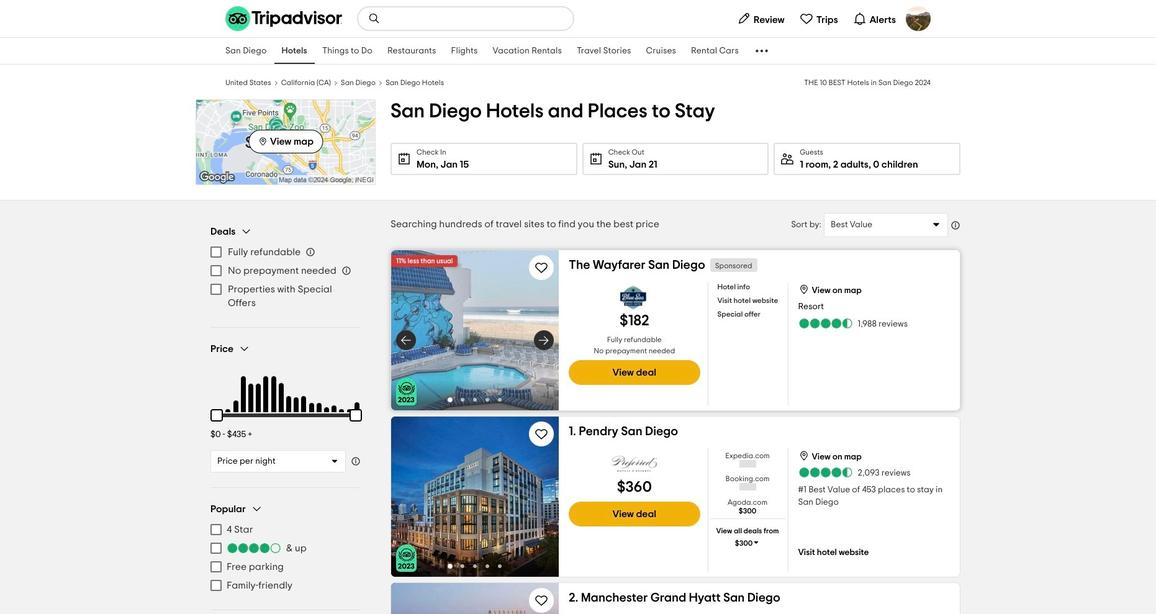 Task type: vqa. For each thing, say whether or not it's contained in the screenshot.
Check associated with Check Out — / — / —
no



Task type: describe. For each thing, give the bounding box(es) containing it.
4.5 of 5 bubbles. 1,988 reviews element
[[799, 317, 908, 330]]

2 vertical spatial group
[[211, 503, 361, 595]]

menu for bottom "group"
[[211, 521, 361, 595]]

menu for the top "group"
[[211, 243, 361, 313]]

0 vertical spatial group
[[211, 226, 361, 313]]

carousel of images figure for preferred hotels image
[[391, 417, 559, 577]]

4.0 of 5 bubbles image
[[227, 544, 281, 554]]



Task type: locate. For each thing, give the bounding box(es) containing it.
1 save to a trip image from the top
[[534, 260, 549, 275]]

minimum price slider
[[203, 402, 230, 429]]

group
[[211, 226, 361, 313], [203, 343, 370, 473], [211, 503, 361, 595]]

save to a trip image
[[534, 427, 549, 442]]

1 vertical spatial menu
[[211, 521, 361, 595]]

2 menu from the top
[[211, 521, 361, 595]]

search image
[[368, 12, 381, 25]]

carousel of images figure
[[391, 250, 559, 411], [391, 417, 559, 577]]

4.5 of 5 bubbles. 2,093 reviews element
[[799, 467, 911, 479]]

1 vertical spatial group
[[203, 343, 370, 473]]

tripadvisor image
[[226, 6, 342, 31]]

save to a trip image
[[534, 260, 549, 275], [534, 593, 549, 608]]

preferred hotels image
[[606, 452, 664, 477]]

maximum price slider
[[342, 402, 370, 429]]

0 vertical spatial carousel of images figure
[[391, 250, 559, 411]]

1 vertical spatial save to a trip image
[[534, 593, 549, 608]]

menu
[[211, 243, 361, 313], [211, 521, 361, 595]]

1 vertical spatial carousel of images figure
[[391, 417, 559, 577]]

0 vertical spatial save to a trip image
[[534, 260, 549, 275]]

exterior view image
[[391, 417, 559, 577]]

wayfarer san diego image
[[391, 250, 559, 411]]

1 menu from the top
[[211, 243, 361, 313]]

carousel of images figure for "official site" 'image' at the right of the page
[[391, 250, 559, 411]]

None search field
[[358, 7, 573, 30]]

exterior image
[[391, 583, 559, 614]]

2 carousel of images figure from the top
[[391, 417, 559, 577]]

2 save to a trip image from the top
[[534, 593, 549, 608]]

previous photo image
[[400, 334, 413, 347]]

next photo image
[[538, 334, 550, 347]]

official site image
[[606, 285, 664, 310]]

profile picture image
[[906, 6, 931, 31]]

1 carousel of images figure from the top
[[391, 250, 559, 411]]

0 vertical spatial menu
[[211, 243, 361, 313]]



